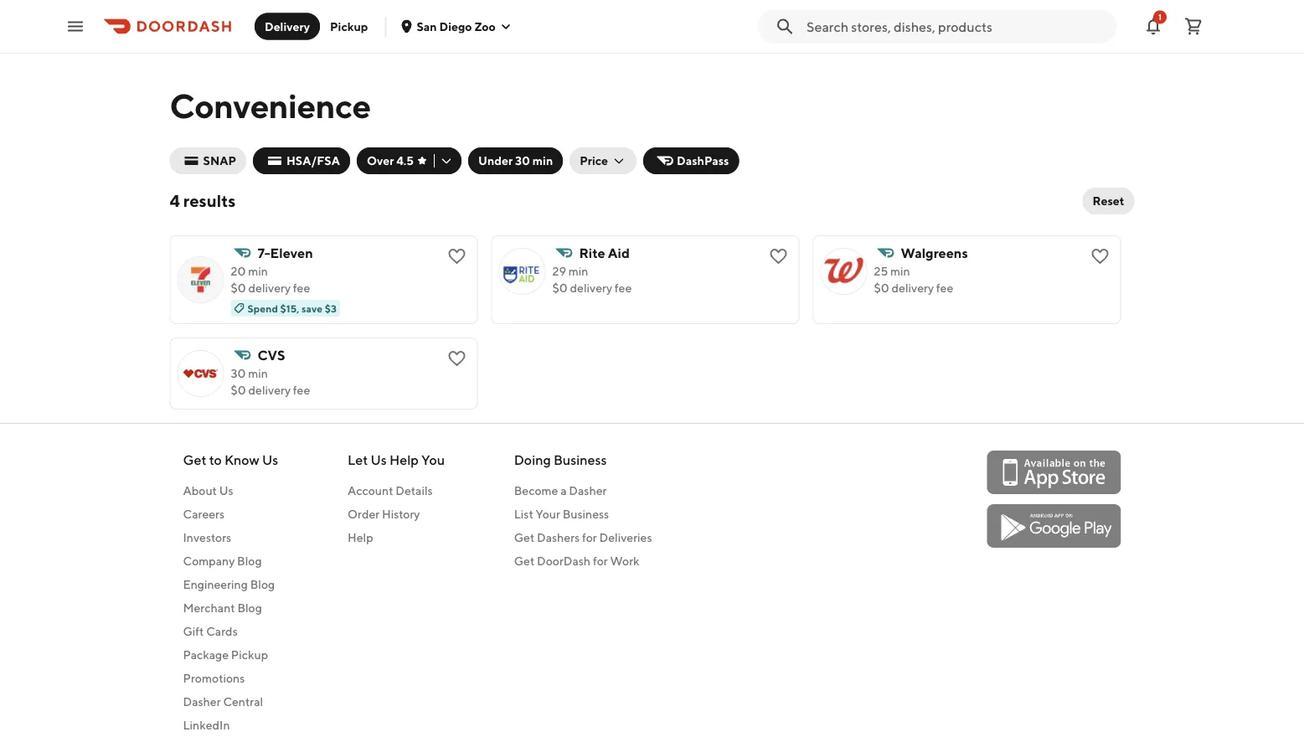Task type: locate. For each thing, give the bounding box(es) containing it.
package pickup
[[183, 648, 268, 662]]

delivery for 7-eleven
[[248, 281, 291, 295]]

delivery for walgreens
[[892, 281, 934, 295]]

$0 for rite aid
[[552, 281, 568, 295]]

under 30 min
[[478, 154, 553, 168]]

get for get dashers for deliveries
[[514, 531, 535, 544]]

min inside 29 min $0 delivery fee
[[569, 264, 588, 278]]

min inside the 30 min $0 delivery fee
[[248, 366, 268, 380]]

become a dasher link
[[514, 482, 652, 499]]

$0 up know
[[231, 383, 246, 397]]

rite
[[579, 245, 605, 261]]

help link
[[348, 529, 445, 546]]

fee inside 25 min $0 delivery fee
[[936, 281, 953, 295]]

blog for company blog
[[237, 554, 262, 568]]

engineering blog
[[183, 578, 275, 591]]

us up careers link
[[219, 484, 233, 498]]

dasher up list your business link
[[569, 484, 607, 498]]

$0
[[231, 281, 246, 295], [552, 281, 568, 295], [874, 281, 889, 295], [231, 383, 246, 397]]

min for walgreens
[[890, 264, 910, 278]]

2 vertical spatial blog
[[237, 601, 262, 615]]

pickup right delivery
[[330, 19, 368, 33]]

$0 inside 20 min $0 delivery fee
[[231, 281, 246, 295]]

business up become a dasher link
[[554, 452, 607, 468]]

us right let
[[371, 452, 387, 468]]

delivery up spend
[[248, 281, 291, 295]]

blog down investors link
[[237, 554, 262, 568]]

merchant blog
[[183, 601, 262, 615]]

aid
[[608, 245, 630, 261]]

help down order at the left bottom
[[348, 531, 373, 544]]

snap
[[203, 154, 236, 168]]

deliveries
[[599, 531, 652, 544]]

investors
[[183, 531, 231, 544]]

$0 down 25 at the top right of page
[[874, 281, 889, 295]]

0 horizontal spatial us
[[219, 484, 233, 498]]

fee down spend $15, save $3
[[293, 383, 310, 397]]

get left "doordash"
[[514, 554, 535, 568]]

1 horizontal spatial dasher
[[569, 484, 607, 498]]

blog down engineering blog link
[[237, 601, 262, 615]]

delivery inside 20 min $0 delivery fee
[[248, 281, 291, 295]]

pickup down gift cards link
[[231, 648, 268, 662]]

help
[[389, 452, 419, 468], [348, 531, 373, 544]]

0 vertical spatial for
[[582, 531, 597, 544]]

min right 25 at the top right of page
[[890, 264, 910, 278]]

fee up spend $15, save $3
[[293, 281, 310, 295]]

1 horizontal spatial 30
[[515, 154, 530, 168]]

blog
[[237, 554, 262, 568], [250, 578, 275, 591], [237, 601, 262, 615]]

engineering blog link
[[183, 576, 278, 593]]

dasher
[[569, 484, 607, 498], [183, 695, 221, 709]]

0 vertical spatial help
[[389, 452, 419, 468]]

cvs
[[258, 347, 285, 363]]

fee inside 29 min $0 delivery fee
[[615, 281, 632, 295]]

$0 inside 29 min $0 delivery fee
[[552, 281, 568, 295]]

$0 down the 20 on the left top of page
[[231, 281, 246, 295]]

1 vertical spatial get
[[514, 531, 535, 544]]

1 vertical spatial blog
[[250, 578, 275, 591]]

delivery inside the 30 min $0 delivery fee
[[248, 383, 291, 397]]

0 horizontal spatial help
[[348, 531, 373, 544]]

careers
[[183, 507, 225, 521]]

delivery
[[248, 281, 291, 295], [570, 281, 612, 295], [892, 281, 934, 295], [248, 383, 291, 397]]

blog down the company blog link
[[250, 578, 275, 591]]

reset
[[1093, 194, 1124, 208]]

4
[[170, 191, 180, 211]]

$0 down 29
[[552, 281, 568, 295]]

4 results
[[170, 191, 236, 211]]

merchant
[[183, 601, 235, 615]]

rite aid
[[579, 245, 630, 261]]

become
[[514, 484, 558, 498]]

a
[[561, 484, 567, 498]]

0 vertical spatial 30
[[515, 154, 530, 168]]

min right under
[[533, 154, 553, 168]]

for left work
[[593, 554, 608, 568]]

min
[[533, 154, 553, 168], [248, 264, 268, 278], [569, 264, 588, 278], [890, 264, 910, 278], [248, 366, 268, 380]]

delivery down walgreens
[[892, 281, 934, 295]]

0 vertical spatial dasher
[[569, 484, 607, 498]]

1 vertical spatial dasher
[[183, 695, 221, 709]]

30 inside button
[[515, 154, 530, 168]]

fee down walgreens
[[936, 281, 953, 295]]

delivery inside 25 min $0 delivery fee
[[892, 281, 934, 295]]

2 horizontal spatial us
[[371, 452, 387, 468]]

doing
[[514, 452, 551, 468]]

20
[[231, 264, 246, 278]]

1 vertical spatial 30
[[231, 366, 246, 380]]

linkedin link
[[183, 717, 278, 734]]

over
[[367, 154, 394, 168]]

$0 for cvs
[[231, 383, 246, 397]]

min inside 20 min $0 delivery fee
[[248, 264, 268, 278]]

about us
[[183, 484, 233, 498]]

walgreens
[[901, 245, 968, 261]]

promotions
[[183, 671, 245, 685]]

delivery down rite
[[570, 281, 612, 295]]

get down list
[[514, 531, 535, 544]]

1 horizontal spatial pickup
[[330, 19, 368, 33]]

25 min $0 delivery fee
[[874, 264, 953, 295]]

2 vertical spatial get
[[514, 554, 535, 568]]

29 min $0 delivery fee
[[552, 264, 632, 295]]

dasher up the "linkedin"
[[183, 695, 221, 709]]

1 horizontal spatial help
[[389, 452, 419, 468]]

get to know us
[[183, 452, 278, 468]]

spend $15, save $3
[[248, 302, 337, 314]]

gift
[[183, 624, 204, 638]]

$0 for walgreens
[[874, 281, 889, 295]]

get left to
[[183, 452, 206, 468]]

fee down aid
[[615, 281, 632, 295]]

1 vertical spatial business
[[563, 507, 609, 521]]

to
[[209, 452, 222, 468]]

30
[[515, 154, 530, 168], [231, 366, 246, 380]]

$0 inside 25 min $0 delivery fee
[[874, 281, 889, 295]]

delivery for cvs
[[248, 383, 291, 397]]

min inside 25 min $0 delivery fee
[[890, 264, 910, 278]]

doing business
[[514, 452, 607, 468]]

san
[[417, 19, 437, 33]]

1 horizontal spatial us
[[262, 452, 278, 468]]

min right 29
[[569, 264, 588, 278]]

san diego zoo button
[[400, 19, 512, 33]]

delivery down the cvs
[[248, 383, 291, 397]]

help left you
[[389, 452, 419, 468]]

fee inside the 30 min $0 delivery fee
[[293, 383, 310, 397]]

notification bell image
[[1143, 16, 1163, 36]]

san diego zoo
[[417, 19, 496, 33]]

click to add this store to your saved list image for 7-eleven
[[447, 246, 467, 266]]

account
[[348, 484, 393, 498]]

min down 7- in the top left of the page
[[248, 264, 268, 278]]

price button
[[570, 147, 637, 174]]

become a dasher
[[514, 484, 607, 498]]

min for cvs
[[248, 366, 268, 380]]

diego
[[439, 19, 472, 33]]

$15,
[[280, 302, 299, 314]]

for down list your business link
[[582, 531, 597, 544]]

0 horizontal spatial pickup
[[231, 648, 268, 662]]

business down become a dasher link
[[563, 507, 609, 521]]

$0 inside the 30 min $0 delivery fee
[[231, 383, 246, 397]]

delivery inside 29 min $0 delivery fee
[[570, 281, 612, 295]]

us
[[262, 452, 278, 468], [371, 452, 387, 468], [219, 484, 233, 498]]

spend
[[248, 302, 278, 314]]

1 vertical spatial for
[[593, 554, 608, 568]]

price
[[580, 154, 608, 168]]

0 vertical spatial get
[[183, 452, 206, 468]]

0 horizontal spatial 30
[[231, 366, 246, 380]]

dasher central
[[183, 695, 263, 709]]

us right know
[[262, 452, 278, 468]]

0 vertical spatial pickup
[[330, 19, 368, 33]]

get
[[183, 452, 206, 468], [514, 531, 535, 544], [514, 554, 535, 568]]

history
[[382, 507, 420, 521]]

min down the cvs
[[248, 366, 268, 380]]

pickup
[[330, 19, 368, 33], [231, 648, 268, 662]]

0 vertical spatial blog
[[237, 554, 262, 568]]

fee inside 20 min $0 delivery fee
[[293, 281, 310, 295]]

for
[[582, 531, 597, 544], [593, 554, 608, 568]]

Store search: begin typing to search for stores available on DoorDash text field
[[807, 17, 1106, 36]]

min inside button
[[533, 154, 553, 168]]

get dashers for deliveries
[[514, 531, 652, 544]]

company blog
[[183, 554, 262, 568]]

let us help you
[[348, 452, 445, 468]]

click to add this store to your saved list image
[[447, 246, 467, 266], [1090, 246, 1110, 266], [447, 348, 467, 369]]



Task type: vqa. For each thing, say whether or not it's contained in the screenshot.
"dishes" at the left top of the page
no



Task type: describe. For each thing, give the bounding box(es) containing it.
click to add this store to your saved list image
[[769, 246, 789, 266]]

save
[[301, 302, 323, 314]]

order history
[[348, 507, 420, 521]]

dashpass button
[[643, 147, 739, 174]]

reset button
[[1083, 188, 1135, 214]]

dashers
[[537, 531, 580, 544]]

25
[[874, 264, 888, 278]]

us for about us
[[219, 484, 233, 498]]

order
[[348, 507, 380, 521]]

0 horizontal spatial dasher
[[183, 695, 221, 709]]

fee for cvs
[[293, 383, 310, 397]]

29
[[552, 264, 566, 278]]

min for rite aid
[[569, 264, 588, 278]]

click to add this store to your saved list image for cvs
[[447, 348, 467, 369]]

us for let us help you
[[371, 452, 387, 468]]

0 items, open order cart image
[[1184, 16, 1204, 36]]

order history link
[[348, 506, 445, 523]]

20 min $0 delivery fee
[[231, 264, 310, 295]]

blog for merchant blog
[[237, 601, 262, 615]]

for for doordash
[[593, 554, 608, 568]]

list
[[514, 507, 533, 521]]

get doordash for work link
[[514, 553, 652, 570]]

your
[[536, 507, 560, 521]]

fee for walgreens
[[936, 281, 953, 295]]

1
[[1158, 12, 1162, 22]]

zoo
[[475, 19, 496, 33]]

get for get doordash for work
[[514, 554, 535, 568]]

1 vertical spatial help
[[348, 531, 373, 544]]

hsa/fsa
[[286, 154, 340, 168]]

engineering
[[183, 578, 248, 591]]

min for 7-eleven
[[248, 264, 268, 278]]

delivery button
[[255, 13, 320, 40]]

blog for engineering blog
[[250, 578, 275, 591]]

pickup button
[[320, 13, 378, 40]]

gift cards
[[183, 624, 238, 638]]

investors link
[[183, 529, 278, 546]]

get for get to know us
[[183, 452, 206, 468]]

open menu image
[[65, 16, 85, 36]]

30 inside the 30 min $0 delivery fee
[[231, 366, 246, 380]]

dashpass
[[677, 154, 729, 168]]

let
[[348, 452, 368, 468]]

gift cards link
[[183, 623, 278, 640]]

$0 for 7-eleven
[[231, 281, 246, 295]]

convenience
[[170, 85, 371, 125]]

click to add this store to your saved list image for walgreens
[[1090, 246, 1110, 266]]

doordash
[[537, 554, 591, 568]]

results
[[183, 191, 236, 211]]

careers link
[[183, 506, 278, 523]]

about
[[183, 484, 217, 498]]

pickup inside button
[[330, 19, 368, 33]]

account details
[[348, 484, 433, 498]]

under 30 min button
[[468, 147, 563, 174]]

get doordash for work
[[514, 554, 640, 568]]

you
[[421, 452, 445, 468]]

know
[[224, 452, 259, 468]]

about us link
[[183, 482, 278, 499]]

fee for rite aid
[[615, 281, 632, 295]]

dasher central link
[[183, 694, 278, 710]]

30 min $0 delivery fee
[[231, 366, 310, 397]]

cards
[[206, 624, 238, 638]]

work
[[610, 554, 640, 568]]

0 vertical spatial business
[[554, 452, 607, 468]]

delivery
[[265, 19, 310, 33]]

details
[[396, 484, 433, 498]]

package
[[183, 648, 229, 662]]

hsa/fsa button
[[253, 147, 350, 174]]

fee for 7-eleven
[[293, 281, 310, 295]]

snap button
[[170, 147, 246, 174]]

$3
[[325, 302, 337, 314]]

linkedin
[[183, 718, 230, 732]]

list your business
[[514, 507, 609, 521]]

list your business link
[[514, 506, 652, 523]]

eleven
[[270, 245, 313, 261]]

company blog link
[[183, 553, 278, 570]]

1 vertical spatial pickup
[[231, 648, 268, 662]]

over 4.5
[[367, 154, 414, 168]]

4.5
[[396, 154, 414, 168]]

7-
[[258, 245, 270, 261]]

package pickup link
[[183, 647, 278, 663]]

for for dashers
[[582, 531, 597, 544]]

get dashers for deliveries link
[[514, 529, 652, 546]]

over 4.5 button
[[357, 147, 461, 174]]

promotions link
[[183, 670, 278, 687]]

account details link
[[348, 482, 445, 499]]

central
[[223, 695, 263, 709]]

company
[[183, 554, 235, 568]]

delivery for rite aid
[[570, 281, 612, 295]]



